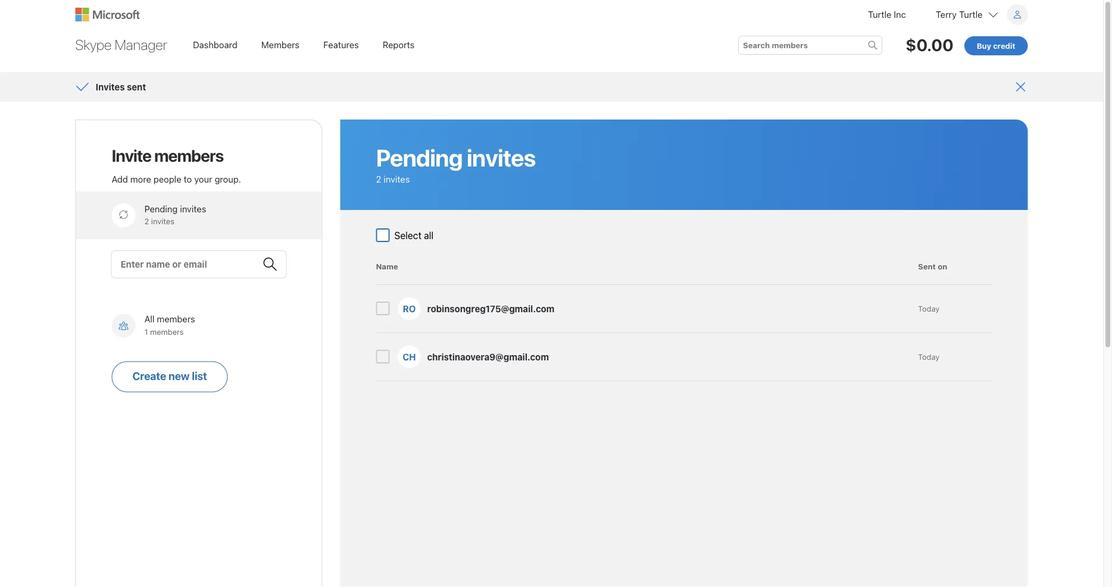 Task type: describe. For each thing, give the bounding box(es) containing it.
1
[[144, 328, 148, 336]]

christinaovera9@gmail.com
[[427, 352, 549, 363]]

ch
[[403, 352, 416, 363]]

all
[[424, 230, 434, 241]]

reports link
[[375, 33, 423, 56]]

1 turtle from the left
[[869, 9, 892, 20]]

Search members text field
[[743, 39, 878, 51]]

today for christinaovera9@gmail.com
[[919, 353, 940, 362]]

select all members on page 1 element
[[376, 229, 434, 242]]

members
[[261, 39, 300, 50]]

invites
[[96, 82, 125, 92]]

0 horizontal spatial pending invites 2 invites
[[144, 204, 206, 226]]

all members 1 members
[[144, 314, 195, 336]]

create new list button
[[112, 362, 228, 393]]

to
[[184, 174, 192, 184]]

add
[[112, 174, 128, 184]]

0 vertical spatial pending
[[376, 144, 463, 172]]

invite members
[[112, 146, 224, 165]]

sent on
[[919, 262, 948, 271]]

sent
[[919, 262, 936, 271]]

inc
[[894, 9, 907, 20]]

members link
[[254, 33, 307, 56]]

group.
[[215, 174, 241, 184]]

people
[[154, 174, 181, 184]]

invites sent alert
[[96, 77, 1002, 97]]

members for invite members
[[154, 146, 224, 165]]

turtle inc
[[869, 9, 907, 20]]

members for all members 1 members
[[157, 314, 195, 325]]

robinsongreg175@gmail.com
[[427, 304, 555, 314]]

invites sent
[[96, 82, 146, 92]]

close the notification image
[[1014, 80, 1029, 94]]



Task type: locate. For each thing, give the bounding box(es) containing it.
2 turtle from the left
[[960, 9, 983, 20]]

select
[[395, 230, 422, 241]]

invites
[[467, 144, 536, 172], [384, 174, 410, 184], [180, 204, 206, 214], [151, 217, 175, 226]]

create
[[133, 370, 166, 383]]

buy
[[977, 41, 992, 50]]

1 today from the top
[[919, 305, 940, 314]]

turtle
[[869, 9, 892, 20], [960, 9, 983, 20]]

0 horizontal spatial turtle
[[869, 9, 892, 20]]

$0.00
[[906, 35, 954, 55]]

0 vertical spatial 2
[[376, 174, 381, 184]]

1 vertical spatial 2
[[144, 217, 149, 226]]

1 horizontal spatial pending
[[376, 144, 463, 172]]

search image
[[869, 40, 878, 50]]

2 today from the top
[[919, 353, 940, 362]]

2 vertical spatial members
[[150, 328, 184, 336]]

pending
[[376, 144, 463, 172], [144, 204, 178, 214]]

1 vertical spatial today
[[919, 353, 940, 362]]

members right 1
[[150, 328, 184, 336]]

features
[[324, 39, 359, 50]]

add more people to your group.
[[112, 174, 241, 184]]

dashboard link
[[185, 33, 245, 56]]

turtle right terry
[[960, 9, 983, 20]]

skype manager link
[[73, 32, 170, 58]]

0 vertical spatial pending invites 2 invites
[[376, 144, 536, 184]]

invite
[[112, 146, 151, 165]]

terry
[[936, 9, 957, 20]]

0 horizontal spatial pending
[[144, 204, 178, 214]]

all
[[144, 314, 155, 325]]

terry turtle
[[936, 9, 983, 20]]

new
[[169, 370, 190, 383]]

ro
[[403, 304, 416, 314]]

more
[[130, 174, 151, 184]]

credit
[[994, 41, 1016, 50]]

create new list
[[133, 370, 207, 383]]

reports
[[383, 39, 415, 50]]

0 vertical spatial members
[[154, 146, 224, 165]]

0 horizontal spatial 2
[[144, 217, 149, 226]]

manager
[[115, 36, 167, 53]]

skype manager
[[75, 36, 167, 53]]

on
[[938, 262, 948, 271]]

1 vertical spatial pending
[[144, 204, 178, 214]]

turtle inc link
[[869, 4, 907, 25]]

0 vertical spatial today
[[919, 305, 940, 314]]

members right all
[[157, 314, 195, 325]]

2
[[376, 174, 381, 184], [144, 217, 149, 226]]

features link
[[316, 33, 367, 56]]

members
[[154, 146, 224, 165], [157, 314, 195, 325], [150, 328, 184, 336]]

microsoft image
[[75, 8, 140, 21]]

terry turtle button
[[936, 4, 1029, 25]]

1 horizontal spatial turtle
[[960, 9, 983, 20]]

dashboard
[[193, 39, 238, 50]]

Enter name or email text field
[[121, 257, 257, 273]]

select all
[[395, 230, 434, 241]]

list
[[192, 370, 207, 383]]

sent
[[127, 82, 146, 92]]

pending invites 2 invites
[[376, 144, 536, 184], [144, 204, 206, 226]]

members up to
[[154, 146, 224, 165]]

name
[[376, 262, 398, 271]]

turtle left inc
[[869, 9, 892, 20]]

skype
[[75, 36, 112, 53]]

buy credit
[[977, 41, 1016, 50]]

1 horizontal spatial 2
[[376, 174, 381, 184]]

1 vertical spatial pending invites 2 invites
[[144, 204, 206, 226]]

today
[[919, 305, 940, 314], [919, 353, 940, 362]]

today for robinsongreg175@gmail.com
[[919, 305, 940, 314]]

buy credit button
[[965, 36, 1029, 55]]

1 horizontal spatial pending invites 2 invites
[[376, 144, 536, 184]]

turtle inside 'dropdown button'
[[960, 9, 983, 20]]

1 vertical spatial members
[[157, 314, 195, 325]]

your
[[194, 174, 212, 184]]



Task type: vqa. For each thing, say whether or not it's contained in the screenshot.
right Pending invites 2 invites
yes



